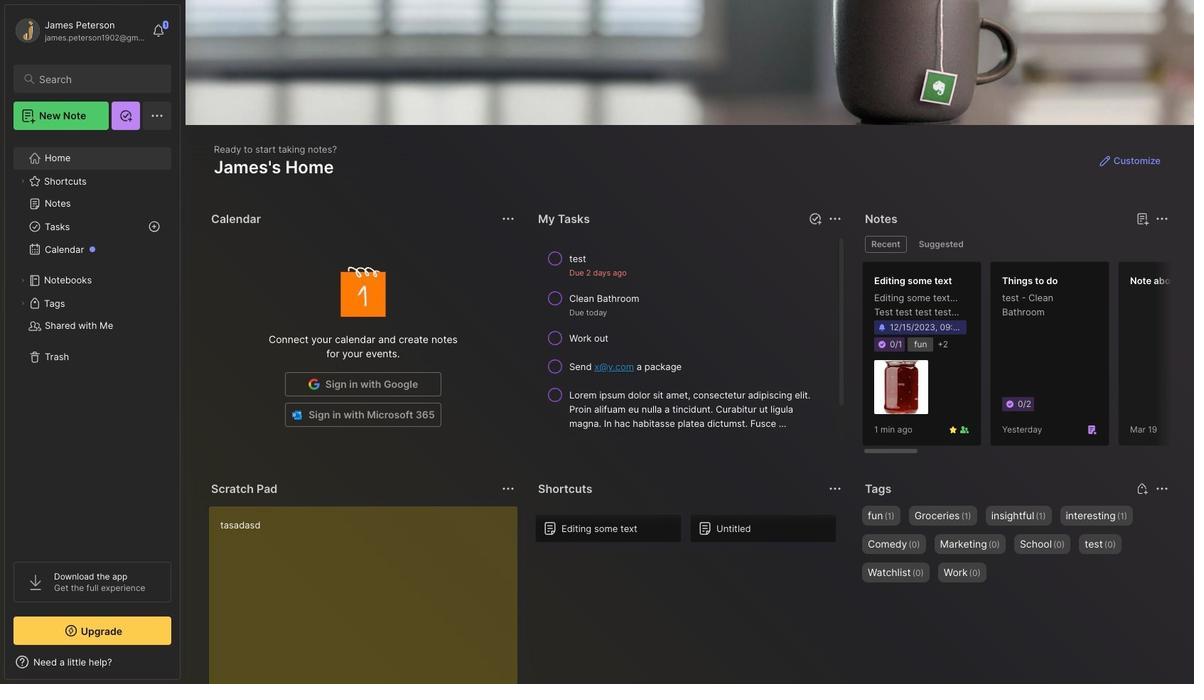 Task type: locate. For each thing, give the bounding box(es) containing it.
click to collapse image
[[180, 659, 190, 676]]

tab
[[865, 236, 907, 253], [913, 236, 971, 253]]

Start writing… text field
[[220, 507, 517, 685]]

tree
[[5, 139, 180, 550]]

tab list
[[865, 236, 1167, 253]]

WHAT'S NEW field
[[5, 651, 180, 674]]

None search field
[[39, 70, 159, 87]]

1 horizontal spatial tab
[[913, 236, 971, 253]]

More actions field
[[499, 209, 518, 229], [826, 209, 846, 229], [499, 479, 518, 499], [826, 479, 846, 499], [1153, 479, 1173, 499]]

row group
[[535, 245, 846, 467], [863, 262, 1195, 455], [535, 515, 846, 552]]

tree inside main element
[[5, 139, 180, 550]]

more actions image
[[827, 210, 844, 228], [500, 481, 517, 498], [827, 481, 844, 498], [1154, 481, 1171, 498]]

0 horizontal spatial tab
[[865, 236, 907, 253]]

1 tab from the left
[[865, 236, 907, 253]]

Account field
[[14, 16, 145, 45]]



Task type: describe. For each thing, give the bounding box(es) containing it.
more actions image
[[500, 210, 517, 228]]

new task image
[[809, 212, 823, 226]]

Search text field
[[39, 73, 159, 86]]

main element
[[0, 0, 185, 685]]

2 tab from the left
[[913, 236, 971, 253]]

expand tags image
[[18, 299, 27, 308]]

thumbnail image
[[875, 361, 929, 415]]

expand notebooks image
[[18, 277, 27, 285]]

none search field inside main element
[[39, 70, 159, 87]]



Task type: vqa. For each thing, say whether or not it's contained in the screenshot.
Tasks at the top of the page
no



